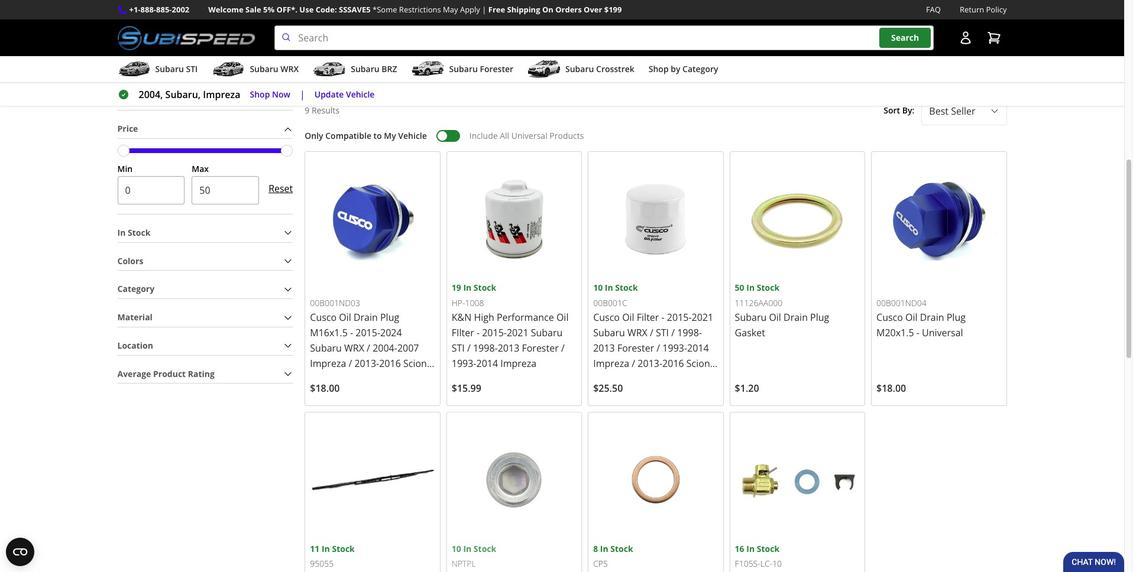 Task type: describe. For each thing, give the bounding box(es) containing it.
00b001nd03 cusco oil drain plug m16x1.5 - 2015-2024 subaru wrx / 2004-2007 impreza / 2013-2016 scion fr-s / 2013-2024 subaru brz / 2017-2020 toyota 86
[[310, 297, 428, 401]]

sort
[[884, 105, 900, 116]]

+1-888-885-2002 link
[[129, 4, 189, 16]]

return
[[960, 4, 984, 15]]

by:
[[902, 105, 914, 116]]

0 vertical spatial universal
[[511, 130, 547, 141]]

apply
[[460, 4, 480, 15]]

category
[[117, 283, 154, 295]]

m20x1.5
[[876, 327, 914, 340]]

s inside 00b001nd03 cusco oil drain plug m16x1.5 - 2015-2024 subaru wrx / 2004-2007 impreza / 2013-2016 scion fr-s / 2013-2024 subaru brz / 2017-2020 toyota 86
[[324, 373, 329, 386]]

impreza inside 00b001nd03 cusco oil drain plug m16x1.5 - 2015-2024 subaru wrx / 2004-2007 impreza / 2013-2016 scion fr-s / 2013-2024 subaru brz / 2017-2020 toyota 86
[[310, 357, 346, 370]]

killer b m20 oil plug copper seal - 2002-2014 subaru wrx / 2004-2021 sti / 2006-2013 forester xt image
[[593, 418, 718, 543]]

location
[[117, 340, 153, 351]]

min
[[117, 163, 133, 175]]

include all universal products
[[469, 130, 584, 141]]

11126aa000
[[735, 297, 783, 309]]

rating
[[188, 368, 215, 379]]

subaru crosstrek button
[[528, 59, 634, 82]]

$18.00 for cusco oil drain plug m16x1.5 - 2015-2024 subaru wrx / 2004-2007 impreza / 2013-2016 scion fr-s / 2013-2024 subaru brz / 2017-2020 toyota 86
[[310, 382, 340, 395]]

product
[[153, 368, 186, 379]]

policy
[[986, 4, 1007, 15]]

subaru oil drain plug gasket image
[[735, 157, 860, 282]]

restrictions
[[399, 4, 441, 15]]

oil inside 50 in stock 11126aa000 subaru oil drain plug gasket
[[769, 311, 781, 324]]

drain plugs link
[[390, 15, 437, 31]]

include
[[469, 130, 498, 141]]

material
[[117, 312, 153, 323]]

fr- inside 00b001nd03 cusco oil drain plug m16x1.5 - 2015-2024 subaru wrx / 2004-2007 impreza / 2013-2016 scion fr-s / 2013-2024 subaru brz / 2017-2020 toyota 86
[[310, 373, 324, 386]]

k&n high performance oil filter - 2015-2021 subaru sti / 1998-2013 forester / 1993-2014 impreza image
[[452, 157, 577, 282]]

orders
[[555, 4, 582, 15]]

shop for shop now
[[250, 89, 270, 100]]

0 horizontal spatial |
[[300, 88, 305, 101]]

brand
[[117, 95, 142, 106]]

open widget image
[[6, 538, 34, 567]]

subaru crosstrek
[[565, 63, 634, 75]]

subaru brz
[[351, 63, 397, 75]]

cusco oil filter - 2015-2021 subaru wrx / sti / 1998-2013 forester / 1993-2014 impreza / 2013-2016 scion fr-s / 2013-2020 subaru brz / 2017-2019 toyota 86 image
[[593, 157, 718, 282]]

2015- inside 00b001nd03 cusco oil drain plug m16x1.5 - 2015-2024 subaru wrx / 2004-2007 impreza / 2013-2016 scion fr-s / 2013-2024 subaru brz / 2017-2020 toyota 86
[[356, 327, 380, 340]]

filter
[[452, 327, 474, 340]]

drain inside 50 in stock 11126aa000 subaru oil drain plug gasket
[[784, 311, 808, 324]]

stock for 16 in stock f105s-lc-10
[[757, 543, 779, 555]]

00b001nd04 cusco oil drain plug m20x1.5 - universal
[[876, 297, 966, 340]]

plug for cusco oil drain plug m20x1.5 - universal
[[947, 311, 966, 324]]

in for 8 in stock cps
[[600, 543, 608, 555]]

scion inside 00b001nd03 cusco oil drain plug m16x1.5 - 2015-2024 subaru wrx / 2004-2007 impreza / 2013-2016 scion fr-s / 2013-2024 subaru brz / 2017-2020 toyota 86
[[403, 357, 427, 370]]

impreza inside 19 in stock hp-1008 k&n high performance oil filter - 2015-2021 subaru sti / 1998-2013 forester / 1993-2014 impreza
[[500, 357, 537, 370]]

2019
[[644, 388, 665, 401]]

use
[[299, 4, 314, 15]]

select... image
[[990, 106, 999, 116]]

9 results
[[305, 105, 339, 116]]

sti inside 10 in stock 00b001c cusco oil filter - 2015-2021 subaru wrx / sti / 1998- 2013 forester / 1993-2014 impreza / 2013-2016 scion fr-s / 2013-2020 subaru brz / 2017-2019 toyota 86
[[656, 327, 669, 340]]

hp-
[[452, 297, 465, 309]]

shop now
[[250, 89, 290, 100]]

95055
[[310, 558, 334, 570]]

86 inside 00b001nd03 cusco oil drain plug m16x1.5 - 2015-2024 subaru wrx / 2004-2007 impreza / 2013-2016 scion fr-s / 2013-2024 subaru brz / 2017-2020 toyota 86
[[417, 388, 428, 401]]

2020 inside 00b001nd03 cusco oil drain plug m16x1.5 - 2015-2024 subaru wrx / 2004-2007 impreza / 2013-2016 scion fr-s / 2013-2024 subaru brz / 2017-2020 toyota 86
[[360, 388, 382, 401]]

faq
[[926, 4, 941, 15]]

max
[[192, 163, 209, 175]]

impreza down a subaru wrx thumbnail image in the left of the page
[[203, 88, 240, 101]]

return policy
[[960, 4, 1007, 15]]

2013 inside 10 in stock 00b001c cusco oil filter - 2015-2021 subaru wrx / sti / 1998- 2013 forester / 1993-2014 impreza / 2013-2016 scion fr-s / 2013-2020 subaru brz / 2017-2019 toyota 86
[[593, 342, 615, 355]]

stock inside dropdown button
[[128, 227, 150, 238]]

2014 inside 10 in stock 00b001c cusco oil filter - 2015-2021 subaru wrx / sti / 1998- 2013 forester / 1993-2014 impreza / 2013-2016 scion fr-s / 2013-2020 subaru brz / 2017-2019 toyota 86
[[687, 342, 709, 355]]

2004, subaru, impreza
[[139, 88, 240, 101]]

2013 inside 19 in stock hp-1008 k&n high performance oil filter - 2015-2021 subaru sti / 1998-2013 forester / 1993-2014 impreza
[[498, 342, 519, 355]]

0 vertical spatial 2024
[[380, 327, 402, 340]]

faq link
[[926, 4, 941, 16]]

k&n
[[452, 311, 471, 324]]

10 inside 16 in stock f105s-lc-10
[[772, 558, 782, 570]]

a subaru sti thumbnail image image
[[117, 60, 151, 78]]

update vehicle button
[[314, 88, 375, 101]]

*some
[[373, 4, 397, 15]]

minimum slider
[[117, 145, 129, 157]]

shop for shop 2004 subaru impreza featured products
[[407, 57, 441, 76]]

1993- inside 10 in stock 00b001c cusco oil filter - 2015-2021 subaru wrx / sti / 1998- 2013 forester / 1993-2014 impreza / 2013-2016 scion fr-s / 2013-2020 subaru brz / 2017-2019 toyota 86
[[663, 342, 687, 355]]

oil filters link
[[542, 15, 582, 31]]

$1.20
[[735, 382, 759, 395]]

button image
[[958, 31, 973, 45]]

lc-
[[760, 558, 772, 570]]

2015- inside 10 in stock 00b001c cusco oil filter - 2015-2021 subaru wrx / sti / 1998- 2013 forester / 1993-2014 impreza / 2013-2016 scion fr-s / 2013-2020 subaru brz / 2017-2019 toyota 86
[[667, 311, 692, 324]]

8
[[593, 543, 598, 555]]

results
[[312, 105, 339, 116]]

2017- inside 10 in stock 00b001c cusco oil filter - 2015-2021 subaru wrx / sti / 1998- 2013 forester / 1993-2014 impreza / 2013-2016 scion fr-s / 2013-2020 subaru brz / 2017-2019 toyota 86
[[619, 388, 644, 401]]

11
[[310, 543, 320, 555]]

9
[[305, 105, 309, 116]]

category button
[[117, 281, 293, 299]]

forester inside 10 in stock 00b001c cusco oil filter - 2015-2021 subaru wrx / sti / 1998- 2013 forester / 1993-2014 impreza / 2013-2016 scion fr-s / 2013-2020 subaru brz / 2017-2019 toyota 86
[[617, 342, 654, 355]]

in for 10 in stock 00b001c cusco oil filter - 2015-2021 subaru wrx / sti / 1998- 2013 forester / 1993-2014 impreza / 2013-2016 scion fr-s / 2013-2020 subaru brz / 2017-2019 toyota 86
[[605, 282, 613, 294]]

on
[[542, 4, 553, 15]]

shop now link
[[250, 88, 290, 101]]

2020 inside 10 in stock 00b001c cusco oil filter - 2015-2021 subaru wrx / sti / 1998- 2013 forester / 1993-2014 impreza / 2013-2016 scion fr-s / 2013-2020 subaru brz / 2017-2019 toyota 86
[[645, 373, 667, 386]]

subaru wrx button
[[212, 59, 299, 82]]

1998- inside 19 in stock hp-1008 k&n high performance oil filter - 2015-2021 subaru sti / 1998-2013 forester / 1993-2014 impreza
[[473, 342, 498, 355]]

10 for 10 in stock nptpl
[[452, 543, 461, 555]]

2004
[[445, 57, 477, 76]]

oil down the on
[[542, 20, 554, 31]]

oil inside 19 in stock hp-1008 k&n high performance oil filter - 2015-2021 subaru sti / 1998-2013 forester / 1993-2014 impreza
[[556, 311, 569, 324]]

subaru forester button
[[411, 59, 513, 82]]

in for 19 in stock hp-1008 k&n high performance oil filter - 2015-2021 subaru sti / 1998-2013 forester / 1993-2014 impreza
[[463, 282, 471, 294]]

s inside 10 in stock 00b001c cusco oil filter - 2015-2021 subaru wrx / sti / 1998- 2013 forester / 1993-2014 impreza / 2013-2016 scion fr-s / 2013-2020 subaru brz / 2017-2019 toyota 86
[[607, 373, 612, 386]]

50
[[735, 282, 744, 294]]

1993- inside 19 in stock hp-1008 k&n high performance oil filter - 2015-2021 subaru sti / 1998-2013 forester / 1993-2014 impreza
[[452, 357, 476, 370]]

toyota inside 00b001nd03 cusco oil drain plug m16x1.5 - 2015-2024 subaru wrx / 2004-2007 impreza / 2013-2016 scion fr-s / 2013-2024 subaru brz / 2017-2020 toyota 86
[[385, 388, 415, 401]]

subaru inside 19 in stock hp-1008 k&n high performance oil filter - 2015-2021 subaru sti / 1998-2013 forester / 1993-2014 impreza
[[531, 327, 563, 340]]

drain inside 00b001nd03 cusco oil drain plug m16x1.5 - 2015-2024 subaru wrx / 2004-2007 impreza / 2013-2016 scion fr-s / 2013-2024 subaru brz / 2017-2020 toyota 86
[[354, 311, 378, 324]]

2016 inside 10 in stock 00b001c cusco oil filter - 2015-2021 subaru wrx / sti / 1998- 2013 forester / 1993-2014 impreza / 2013-2016 scion fr-s / 2013-2020 subaru brz / 2017-2019 toyota 86
[[662, 357, 684, 370]]

brz inside 10 in stock 00b001c cusco oil filter - 2015-2021 subaru wrx / sti / 1998- 2013 forester / 1993-2014 impreza / 2013-2016 scion fr-s / 2013-2020 subaru brz / 2017-2019 toyota 86
[[593, 388, 611, 401]]

only
[[305, 130, 323, 141]]

drain inside 00b001nd04 cusco oil drain plug m20x1.5 - universal
[[920, 311, 944, 324]]

in for 11 in stock 95055
[[322, 543, 330, 555]]

2021 inside 10 in stock 00b001c cusco oil filter - 2015-2021 subaru wrx / sti / 1998- 2013 forester / 1993-2014 impreza / 2013-2016 scion fr-s / 2013-2020 subaru brz / 2017-2019 toyota 86
[[692, 311, 713, 324]]

5%
[[263, 4, 275, 15]]

subaru forester
[[449, 63, 513, 75]]

00b001c
[[593, 297, 627, 309]]

compatible
[[325, 130, 371, 141]]

2002
[[172, 4, 189, 15]]

888-
[[140, 4, 156, 15]]

search button
[[879, 28, 931, 48]]

price button
[[117, 120, 293, 138]]

shop by category
[[649, 63, 718, 75]]

10 in stock nptpl
[[452, 543, 496, 570]]

- inside 10 in stock 00b001c cusco oil filter - 2015-2021 subaru wrx / sti / 1998- 2013 forester / 1993-2014 impreza / 2013-2016 scion fr-s / 2013-2020 subaru brz / 2017-2019 toyota 86
[[661, 311, 665, 324]]

wiper
[[683, 20, 708, 31]]

2004,
[[139, 88, 163, 101]]

*some restrictions may apply | free shipping on orders over $199
[[373, 4, 622, 15]]

wrx inside dropdown button
[[281, 63, 299, 75]]

universal inside 00b001nd04 cusco oil drain plug m20x1.5 - universal
[[922, 327, 963, 340]]

cusco oil drain plug m16x1.5 - 2015-2024 subaru wrx / 2004-2007 impreza / 2013-2016 scion fr-s / 2013-2024 subaru brz / 2017-2020 toyota 86 image
[[310, 157, 435, 282]]

subaru brz button
[[313, 59, 397, 82]]

by
[[671, 63, 680, 75]]

00b001nd04
[[876, 297, 927, 309]]

cusco for cusco oil drain plug m20x1.5 - universal
[[876, 311, 903, 324]]

average product rating
[[117, 368, 215, 379]]

drain plugs
[[390, 20, 437, 31]]

subaru sti
[[155, 63, 198, 75]]

brz inside dropdown button
[[382, 63, 397, 75]]

wiper blades
[[683, 20, 737, 31]]

1 horizontal spatial vehicle
[[398, 130, 427, 141]]

impreza inside 10 in stock 00b001c cusco oil filter - 2015-2021 subaru wrx / sti / 1998- 2013 forester / 1993-2014 impreza / 2013-2016 scion fr-s / 2013-2020 subaru brz / 2017-2019 toyota 86
[[593, 357, 629, 370]]

- inside 19 in stock hp-1008 k&n high performance oil filter - 2015-2021 subaru sti / 1998-2013 forester / 1993-2014 impreza
[[477, 327, 480, 340]]



Task type: vqa. For each thing, say whether or not it's contained in the screenshot.
Qty
no



Task type: locate. For each thing, give the bounding box(es) containing it.
stock inside 8 in stock cps
[[610, 543, 633, 555]]

universal right m20x1.5
[[922, 327, 963, 340]]

1 vertical spatial 1998-
[[473, 342, 498, 355]]

cusco inside 00b001nd04 cusco oil drain plug m20x1.5 - universal
[[876, 311, 903, 324]]

search input field
[[274, 26, 934, 50]]

impreza down oil filters
[[534, 57, 590, 76]]

2021 inside 19 in stock hp-1008 k&n high performance oil filter - 2015-2021 subaru sti / 1998-2013 forester / 1993-2014 impreza
[[507, 327, 528, 340]]

brz inside 00b001nd03 cusco oil drain plug m16x1.5 - 2015-2024 subaru wrx / 2004-2007 impreza / 2013-2016 scion fr-s / 2013-2024 subaru brz / 2017-2020 toyota 86
[[310, 388, 327, 401]]

2 86 from the left
[[700, 388, 711, 401]]

$15.99
[[452, 382, 481, 395]]

1 horizontal spatial plug
[[810, 311, 829, 324]]

stock inside 50 in stock 11126aa000 subaru oil drain plug gasket
[[757, 282, 779, 294]]

10 inside 10 in stock nptpl
[[452, 543, 461, 555]]

all
[[500, 130, 509, 141]]

2021 right filter
[[692, 311, 713, 324]]

killer b 1/2npt plug - 2006-2014 subaru wrx / 2004-2021 sti / 2006-2013 forester xt image
[[452, 418, 577, 543]]

stock right 8
[[610, 543, 633, 555]]

16 in stock f105s-lc-10
[[735, 543, 782, 570]]

Max text field
[[192, 176, 259, 205]]

10 up nptpl
[[452, 543, 461, 555]]

shop inside dropdown button
[[649, 63, 669, 75]]

products
[[656, 57, 717, 76]]

universal right all
[[511, 130, 547, 141]]

0 vertical spatial 1998-
[[677, 327, 702, 340]]

products
[[550, 130, 584, 141]]

+1-888-885-2002
[[129, 4, 189, 15]]

1 horizontal spatial 2017-
[[619, 388, 644, 401]]

toyota right '2019'
[[668, 388, 698, 401]]

gasket
[[735, 327, 765, 340]]

19 in stock hp-1008 k&n high performance oil filter - 2015-2021 subaru sti / 1998-2013 forester / 1993-2014 impreza
[[452, 282, 569, 370]]

forester down filter
[[617, 342, 654, 355]]

2 vertical spatial wrx
[[344, 342, 364, 355]]

0 horizontal spatial scion
[[403, 357, 427, 370]]

stock inside 10 in stock 00b001c cusco oil filter - 2015-2021 subaru wrx / sti / 1998- 2013 forester / 1993-2014 impreza / 2013-2016 scion fr-s / 2013-2020 subaru brz / 2017-2019 toyota 86
[[615, 282, 638, 294]]

2 fr- from the left
[[593, 373, 607, 386]]

2015- right filter
[[667, 311, 692, 324]]

2013-
[[355, 357, 379, 370], [638, 357, 662, 370], [337, 373, 362, 386], [621, 373, 645, 386]]

a subaru crosstrek thumbnail image image
[[528, 60, 561, 78]]

stock up 11126aa000
[[757, 282, 779, 294]]

0 vertical spatial 2020
[[645, 373, 667, 386]]

2013 up the $25.50 at the right bottom of the page
[[593, 342, 615, 355]]

0 horizontal spatial 2017-
[[336, 388, 361, 401]]

2 plug from the left
[[810, 311, 829, 324]]

1008
[[465, 297, 484, 309]]

- inside 00b001nd03 cusco oil drain plug m16x1.5 - 2015-2024 subaru wrx / 2004-2007 impreza / 2013-2016 scion fr-s / 2013-2024 subaru brz / 2017-2020 toyota 86
[[350, 327, 353, 340]]

in up colors
[[117, 227, 126, 238]]

1 horizontal spatial s
[[607, 373, 612, 386]]

plug inside 50 in stock 11126aa000 subaru oil drain plug gasket
[[810, 311, 829, 324]]

stock for 10 in stock 00b001c cusco oil filter - 2015-2021 subaru wrx / sti / 1998- 2013 forester / 1993-2014 impreza / 2013-2016 scion fr-s / 2013-2020 subaru brz / 2017-2019 toyota 86
[[615, 282, 638, 294]]

0 horizontal spatial 2014
[[476, 357, 498, 370]]

stock inside 16 in stock f105s-lc-10
[[757, 543, 779, 555]]

brand button
[[117, 92, 293, 110]]

2 horizontal spatial brz
[[593, 388, 611, 401]]

2016 up '2019'
[[662, 357, 684, 370]]

oil inside 00b001nd04 cusco oil drain plug m20x1.5 - universal
[[905, 311, 918, 324]]

1 vertical spatial 2020
[[360, 388, 382, 401]]

category
[[683, 63, 718, 75]]

1 horizontal spatial 2014
[[687, 342, 709, 355]]

return policy link
[[960, 4, 1007, 16]]

1 horizontal spatial 2021
[[692, 311, 713, 324]]

stock up lc-
[[757, 543, 779, 555]]

in for 16 in stock f105s-lc-10
[[746, 543, 755, 555]]

in inside dropdown button
[[117, 227, 126, 238]]

2017-
[[336, 388, 361, 401], [619, 388, 644, 401]]

10 for 10 in stock 00b001c cusco oil filter - 2015-2021 subaru wrx / sti / 1998- 2013 forester / 1993-2014 impreza / 2013-2016 scion fr-s / 2013-2020 subaru brz / 2017-2019 toyota 86
[[593, 282, 603, 294]]

0 horizontal spatial forester
[[480, 63, 513, 75]]

- inside 00b001nd04 cusco oil drain plug m20x1.5 - universal
[[917, 327, 920, 340]]

50 in stock 11126aa000 subaru oil drain plug gasket
[[735, 282, 829, 340]]

may
[[443, 4, 458, 15]]

update vehicle
[[314, 89, 375, 100]]

0 vertical spatial sti
[[186, 63, 198, 75]]

2 vertical spatial sti
[[452, 342, 465, 355]]

0 vertical spatial |
[[482, 4, 486, 15]]

shop by category button
[[649, 59, 718, 82]]

in inside 10 in stock nptpl
[[463, 543, 471, 555]]

shop left by
[[649, 63, 669, 75]]

impreza down m16x1.5
[[310, 357, 346, 370]]

stock for 8 in stock cps
[[610, 543, 633, 555]]

scion inside 10 in stock 00b001c cusco oil filter - 2015-2021 subaru wrx / sti / 1998- 2013 forester / 1993-2014 impreza / 2013-2016 scion fr-s / 2013-2020 subaru brz / 2017-2019 toyota 86
[[686, 357, 710, 370]]

price
[[117, 123, 138, 134]]

stock up colors
[[128, 227, 150, 238]]

stock up 00b001c
[[615, 282, 638, 294]]

in inside 11 in stock 95055
[[322, 543, 330, 555]]

1 $18.00 from the left
[[310, 382, 340, 395]]

86 inside 10 in stock 00b001c cusco oil filter - 2015-2021 subaru wrx / sti / 1998- 2013 forester / 1993-2014 impreza / 2013-2016 scion fr-s / 2013-2020 subaru brz / 2017-2019 toyota 86
[[700, 388, 711, 401]]

1 horizontal spatial toyota
[[668, 388, 698, 401]]

cusco up m20x1.5
[[876, 311, 903, 324]]

Select... button
[[922, 97, 1007, 125]]

stock inside 10 in stock nptpl
[[474, 543, 496, 555]]

0 vertical spatial 2014
[[687, 342, 709, 355]]

1 plug from the left
[[380, 311, 399, 324]]

welcome sale 5% off*. use code: sssave5
[[208, 4, 371, 15]]

oil down 11126aa000
[[769, 311, 781, 324]]

oil inside 10 in stock 00b001c cusco oil filter - 2015-2021 subaru wrx / sti / 1998- 2013 forester / 1993-2014 impreza / 2013-2016 scion fr-s / 2013-2020 subaru brz / 2017-2019 toyota 86
[[622, 311, 634, 324]]

| up 9
[[300, 88, 305, 101]]

cusco inside 10 in stock 00b001c cusco oil filter - 2015-2021 subaru wrx / sti / 1998- 2013 forester / 1993-2014 impreza / 2013-2016 scion fr-s / 2013-2020 subaru brz / 2017-2019 toyota 86
[[593, 311, 620, 324]]

2020 up '2019'
[[645, 373, 667, 386]]

subaru inside 50 in stock 11126aa000 subaru oil drain plug gasket
[[735, 311, 767, 324]]

2015- up 2004-
[[356, 327, 380, 340]]

wrx
[[281, 63, 299, 75], [627, 327, 647, 340], [344, 342, 364, 355]]

2013
[[498, 342, 519, 355], [593, 342, 615, 355]]

1 horizontal spatial 2013
[[593, 342, 615, 355]]

Min text field
[[117, 176, 185, 205]]

1993- up $15.99
[[452, 357, 476, 370]]

1 horizontal spatial sti
[[452, 342, 465, 355]]

forester inside 19 in stock hp-1008 k&n high performance oil filter - 2015-2021 subaru sti / 1998-2013 forester / 1993-2014 impreza
[[522, 342, 559, 355]]

stock inside 19 in stock hp-1008 k&n high performance oil filter - 2015-2021 subaru sti / 1998-2013 forester / 1993-2014 impreza
[[474, 282, 496, 294]]

stock for 10 in stock nptpl
[[474, 543, 496, 555]]

2 horizontal spatial forester
[[617, 342, 654, 355]]

1 horizontal spatial |
[[482, 4, 486, 15]]

wiper blades link
[[683, 15, 737, 31]]

1 vertical spatial 1993-
[[452, 357, 476, 370]]

1 vertical spatial 10
[[452, 543, 461, 555]]

2007
[[397, 342, 419, 355]]

my
[[384, 130, 396, 141]]

3 plug from the left
[[947, 311, 966, 324]]

0 horizontal spatial universal
[[511, 130, 547, 141]]

1 vertical spatial wrx
[[627, 327, 647, 340]]

in inside 50 in stock 11126aa000 subaru oil drain plug gasket
[[746, 282, 755, 294]]

0 horizontal spatial sti
[[186, 63, 198, 75]]

1998- inside 10 in stock 00b001c cusco oil filter - 2015-2021 subaru wrx / sti / 1998- 2013 forester / 1993-2014 impreza / 2013-2016 scion fr-s / 2013-2020 subaru brz / 2017-2019 toyota 86
[[677, 327, 702, 340]]

1 horizontal spatial 2016
[[662, 357, 684, 370]]

forester down performance
[[522, 342, 559, 355]]

drain
[[390, 20, 413, 31], [354, 311, 378, 324], [784, 311, 808, 324], [920, 311, 944, 324]]

piaa super silicone wiper blade 22in image
[[310, 418, 435, 543]]

2 horizontal spatial 2015-
[[667, 311, 692, 324]]

a subaru forester thumbnail image image
[[411, 60, 444, 78]]

1 horizontal spatial scion
[[686, 357, 710, 370]]

stock for 19 in stock hp-1008 k&n high performance oil filter - 2015-2021 subaru sti / 1998-2013 forester / 1993-2014 impreza
[[474, 282, 496, 294]]

1993- up '2019'
[[663, 342, 687, 355]]

2 horizontal spatial wrx
[[627, 327, 647, 340]]

toyota down 2007
[[385, 388, 415, 401]]

2 2017- from the left
[[619, 388, 644, 401]]

1 s from the left
[[324, 373, 329, 386]]

in inside 10 in stock 00b001c cusco oil filter - 2015-2021 subaru wrx / sti / 1998- 2013 forester / 1993-2014 impreza / 2013-2016 scion fr-s / 2013-2020 subaru brz / 2017-2019 toyota 86
[[605, 282, 613, 294]]

16
[[735, 543, 744, 555]]

material button
[[117, 309, 293, 327]]

subaru,
[[165, 88, 201, 101]]

in right the 50
[[746, 282, 755, 294]]

cusco for cusco oil drain plug m16x1.5 - 2015-2024 subaru wrx / 2004-2007 impreza / 2013-2016 scion fr-s / 2013-2024 subaru brz / 2017-2020 toyota 86
[[310, 311, 337, 324]]

oil down "00b001nd04"
[[905, 311, 918, 324]]

0 horizontal spatial 2016
[[379, 357, 401, 370]]

2016
[[379, 357, 401, 370], [662, 357, 684, 370]]

1 vertical spatial |
[[300, 88, 305, 101]]

0 horizontal spatial 86
[[417, 388, 428, 401]]

0 horizontal spatial plug
[[380, 311, 399, 324]]

filters
[[556, 20, 582, 31]]

fr-
[[310, 373, 324, 386], [593, 373, 607, 386]]

2024
[[380, 327, 402, 340], [362, 373, 384, 386]]

0 horizontal spatial 2020
[[360, 388, 382, 401]]

brz
[[382, 63, 397, 75], [310, 388, 327, 401], [593, 388, 611, 401]]

10 in stock 00b001c cusco oil filter - 2015-2021 subaru wrx / sti / 1998- 2013 forester / 1993-2014 impreza / 2013-2016 scion fr-s / 2013-2020 subaru brz / 2017-2019 toyota 86
[[593, 282, 713, 401]]

vehicle inside update vehicle button
[[346, 89, 375, 100]]

in up 00b001c
[[605, 282, 613, 294]]

vehicle right my in the top of the page
[[398, 130, 427, 141]]

in inside 16 in stock f105s-lc-10
[[746, 543, 755, 555]]

1 vertical spatial 2024
[[362, 373, 384, 386]]

in for 10 in stock nptpl
[[463, 543, 471, 555]]

0 horizontal spatial 2021
[[507, 327, 528, 340]]

$199
[[604, 4, 622, 15]]

-
[[661, 311, 665, 324], [350, 327, 353, 340], [477, 327, 480, 340], [917, 327, 920, 340]]

$18.00
[[310, 382, 340, 395], [876, 382, 906, 395]]

in right 19
[[463, 282, 471, 294]]

1 vertical spatial vehicle
[[398, 130, 427, 141]]

nptpl
[[452, 558, 476, 570]]

2020 down 2004-
[[360, 388, 382, 401]]

sale
[[245, 4, 261, 15]]

2 2016 from the left
[[662, 357, 684, 370]]

stock up nptpl
[[474, 543, 496, 555]]

0 horizontal spatial wrx
[[281, 63, 299, 75]]

subispeed logo image
[[117, 26, 255, 50]]

86 left '$1.20'
[[700, 388, 711, 401]]

1 horizontal spatial fr-
[[593, 373, 607, 386]]

2 horizontal spatial plug
[[947, 311, 966, 324]]

to
[[374, 130, 382, 141]]

f105s-
[[735, 558, 760, 570]]

free
[[488, 4, 505, 15]]

welcome
[[208, 4, 243, 15]]

1 horizontal spatial 2015-
[[482, 327, 507, 340]]

cusco up m16x1.5
[[310, 311, 337, 324]]

2 $18.00 from the left
[[876, 382, 906, 395]]

in stock
[[117, 227, 150, 238]]

a subaru brz thumbnail image image
[[313, 60, 346, 78]]

off*.
[[277, 4, 297, 15]]

/
[[650, 327, 653, 340], [671, 327, 675, 340], [367, 342, 370, 355], [467, 342, 471, 355], [561, 342, 565, 355], [657, 342, 660, 355], [349, 357, 352, 370], [632, 357, 635, 370], [331, 373, 335, 386], [615, 373, 618, 386], [330, 388, 333, 401], [613, 388, 617, 401]]

code:
[[316, 4, 337, 15]]

subaru
[[481, 57, 530, 76], [155, 63, 184, 75], [250, 63, 278, 75], [351, 63, 379, 75], [449, 63, 478, 75], [565, 63, 594, 75], [735, 311, 767, 324], [531, 327, 563, 340], [593, 327, 625, 340], [310, 342, 342, 355], [386, 373, 418, 386], [669, 373, 701, 386]]

1 horizontal spatial 1998-
[[677, 327, 702, 340]]

1 vertical spatial universal
[[922, 327, 963, 340]]

1 2016 from the left
[[379, 357, 401, 370]]

stock up 95055
[[332, 543, 355, 555]]

shop
[[407, 57, 441, 76], [649, 63, 669, 75], [250, 89, 270, 100]]

0 horizontal spatial cusco
[[310, 311, 337, 324]]

plug for cusco oil drain plug m16x1.5 - 2015-2024 subaru wrx / 2004-2007 impreza / 2013-2016 scion fr-s / 2013-2024 subaru brz / 2017-2020 toyota 86
[[380, 311, 399, 324]]

fumoto quick engine oil drain valve - 2015-2021 subaru sti / 2002-2013 forester / 2002-2014 impreza image
[[735, 418, 860, 543]]

2015- inside 19 in stock hp-1008 k&n high performance oil filter - 2015-2021 subaru sti / 1998-2013 forester / 1993-2014 impreza
[[482, 327, 507, 340]]

1 horizontal spatial forester
[[522, 342, 559, 355]]

0 horizontal spatial 1998-
[[473, 342, 498, 355]]

19
[[452, 282, 461, 294]]

1 horizontal spatial 10
[[593, 282, 603, 294]]

in inside 8 in stock cps
[[600, 543, 608, 555]]

a subaru wrx thumbnail image image
[[212, 60, 245, 78]]

toyota inside 10 in stock 00b001c cusco oil filter - 2015-2021 subaru wrx / sti / 1998- 2013 forester / 1993-2014 impreza / 2013-2016 scion fr-s / 2013-2020 subaru brz / 2017-2019 toyota 86
[[668, 388, 698, 401]]

1 vertical spatial sti
[[656, 327, 669, 340]]

1 86 from the left
[[417, 388, 428, 401]]

10 right f105s-
[[772, 558, 782, 570]]

shop left 2004
[[407, 57, 441, 76]]

1 horizontal spatial $18.00
[[876, 382, 906, 395]]

1 vertical spatial 2021
[[507, 327, 528, 340]]

2 vertical spatial 10
[[772, 558, 782, 570]]

1 horizontal spatial brz
[[382, 63, 397, 75]]

1 fr- from the left
[[310, 373, 324, 386]]

0 horizontal spatial 2013
[[498, 342, 519, 355]]

scion
[[403, 357, 427, 370], [686, 357, 710, 370]]

plugs
[[415, 20, 437, 31]]

oil inside 00b001nd03 cusco oil drain plug m16x1.5 - 2015-2024 subaru wrx / 2004-2007 impreza / 2013-2016 scion fr-s / 2013-2024 subaru brz / 2017-2020 toyota 86
[[339, 311, 351, 324]]

0 vertical spatial wrx
[[281, 63, 299, 75]]

| left free
[[482, 4, 486, 15]]

2 cusco from the left
[[593, 311, 620, 324]]

oil right performance
[[556, 311, 569, 324]]

1 horizontal spatial shop
[[407, 57, 441, 76]]

plug inside 00b001nd04 cusco oil drain plug m20x1.5 - universal
[[947, 311, 966, 324]]

cusco oil drain plug m20x1.5 - universal image
[[876, 157, 1002, 282]]

subaru wrx
[[250, 63, 299, 75]]

stock for 50 in stock 11126aa000 subaru oil drain plug gasket
[[757, 282, 779, 294]]

0 horizontal spatial 1993-
[[452, 357, 476, 370]]

wrx inside 10 in stock 00b001c cusco oil filter - 2015-2021 subaru wrx / sti / 1998- 2013 forester / 1993-2014 impreza / 2013-2016 scion fr-s / 2013-2020 subaru brz / 2017-2019 toyota 86
[[627, 327, 647, 340]]

2 s from the left
[[607, 373, 612, 386]]

wrx up now
[[281, 63, 299, 75]]

2 2013 from the left
[[593, 342, 615, 355]]

subaru sti button
[[117, 59, 198, 82]]

search
[[891, 32, 919, 43]]

1 scion from the left
[[403, 357, 427, 370]]

in right 11
[[322, 543, 330, 555]]

wrx inside 00b001nd03 cusco oil drain plug m16x1.5 - 2015-2024 subaru wrx / 2004-2007 impreza / 2013-2016 scion fr-s / 2013-2024 subaru brz / 2017-2020 toyota 86
[[344, 342, 364, 355]]

impreza
[[534, 57, 590, 76], [203, 88, 240, 101], [310, 357, 346, 370], [500, 357, 537, 370], [593, 357, 629, 370]]

1 2017- from the left
[[336, 388, 361, 401]]

2016 down 2004-
[[379, 357, 401, 370]]

plug inside 00b001nd03 cusco oil drain plug m16x1.5 - 2015-2024 subaru wrx / 2004-2007 impreza / 2013-2016 scion fr-s / 2013-2024 subaru brz / 2017-2020 toyota 86
[[380, 311, 399, 324]]

forester inside dropdown button
[[480, 63, 513, 75]]

2024 up 2004-
[[380, 327, 402, 340]]

2 toyota from the left
[[668, 388, 698, 401]]

3 cusco from the left
[[876, 311, 903, 324]]

2024 down 2004-
[[362, 373, 384, 386]]

oil left filter
[[622, 311, 634, 324]]

10 inside 10 in stock 00b001c cusco oil filter - 2015-2021 subaru wrx / sti / 1998- 2013 forester / 1993-2014 impreza / 2013-2016 scion fr-s / 2013-2020 subaru brz / 2017-2019 toyota 86
[[593, 282, 603, 294]]

impreza up the $25.50 at the right bottom of the page
[[593, 357, 629, 370]]

0 horizontal spatial shop
[[250, 89, 270, 100]]

oil down 00b001nd03
[[339, 311, 351, 324]]

1 2013 from the left
[[498, 342, 519, 355]]

1 horizontal spatial 2020
[[645, 373, 667, 386]]

2 horizontal spatial cusco
[[876, 311, 903, 324]]

in up nptpl
[[463, 543, 471, 555]]

86 left $15.99
[[417, 388, 428, 401]]

2016 inside 00b001nd03 cusco oil drain plug m16x1.5 - 2015-2024 subaru wrx / 2004-2007 impreza / 2013-2016 scion fr-s / 2013-2024 subaru brz / 2017-2020 toyota 86
[[379, 357, 401, 370]]

1 horizontal spatial 1993-
[[663, 342, 687, 355]]

shop 2004 subaru impreza featured products
[[407, 57, 717, 76]]

sti inside dropdown button
[[186, 63, 198, 75]]

2015- down high on the left bottom of the page
[[482, 327, 507, 340]]

cusco inside 00b001nd03 cusco oil drain plug m16x1.5 - 2015-2024 subaru wrx / 2004-2007 impreza / 2013-2016 scion fr-s / 2013-2024 subaru brz / 2017-2020 toyota 86
[[310, 311, 337, 324]]

0 horizontal spatial 2015-
[[356, 327, 380, 340]]

in right 16
[[746, 543, 755, 555]]

0 vertical spatial vehicle
[[346, 89, 375, 100]]

in for 50 in stock 11126aa000 subaru oil drain plug gasket
[[746, 282, 755, 294]]

impreza down performance
[[500, 357, 537, 370]]

$18.00 for cusco oil drain plug m20x1.5 - universal
[[876, 382, 906, 395]]

0 horizontal spatial $18.00
[[310, 382, 340, 395]]

0 horizontal spatial toyota
[[385, 388, 415, 401]]

0 horizontal spatial 10
[[452, 543, 461, 555]]

$18.00 down m20x1.5
[[876, 382, 906, 395]]

wrx down m16x1.5
[[344, 342, 364, 355]]

1 horizontal spatial universal
[[922, 327, 963, 340]]

1 toyota from the left
[[385, 388, 415, 401]]

cusco down 00b001c
[[593, 311, 620, 324]]

2017- inside 00b001nd03 cusco oil drain plug m16x1.5 - 2015-2024 subaru wrx / 2004-2007 impreza / 2013-2016 scion fr-s / 2013-2024 subaru brz / 2017-2020 toyota 86
[[336, 388, 361, 401]]

shop for shop by category
[[649, 63, 669, 75]]

$25.50
[[593, 382, 623, 395]]

oil filters
[[542, 20, 582, 31]]

0 horizontal spatial brz
[[310, 388, 327, 401]]

0 vertical spatial 10
[[593, 282, 603, 294]]

2 horizontal spatial sti
[[656, 327, 669, 340]]

1 horizontal spatial 86
[[700, 388, 711, 401]]

0 horizontal spatial s
[[324, 373, 329, 386]]

shop left now
[[250, 89, 270, 100]]

1 horizontal spatial cusco
[[593, 311, 620, 324]]

stock inside 11 in stock 95055
[[332, 543, 355, 555]]

fr- inside 10 in stock 00b001c cusco oil filter - 2015-2021 subaru wrx / sti / 1998- 2013 forester / 1993-2014 impreza / 2013-2016 scion fr-s / 2013-2020 subaru brz / 2017-2019 toyota 86
[[593, 373, 607, 386]]

1 horizontal spatial wrx
[[344, 342, 364, 355]]

+1-
[[129, 4, 140, 15]]

reset
[[269, 182, 293, 195]]

s
[[324, 373, 329, 386], [607, 373, 612, 386]]

0 horizontal spatial fr-
[[310, 373, 324, 386]]

stock up 1008
[[474, 282, 496, 294]]

2 scion from the left
[[686, 357, 710, 370]]

now
[[272, 89, 290, 100]]

0 vertical spatial 2021
[[692, 311, 713, 324]]

in right 8
[[600, 543, 608, 555]]

in inside 19 in stock hp-1008 k&n high performance oil filter - 2015-2021 subaru sti / 1998-2013 forester / 1993-2014 impreza
[[463, 282, 471, 294]]

2 horizontal spatial shop
[[649, 63, 669, 75]]

10 up 00b001c
[[593, 282, 603, 294]]

2015-
[[667, 311, 692, 324], [356, 327, 380, 340], [482, 327, 507, 340]]

maximum slider
[[281, 145, 293, 157]]

$18.00 down m16x1.5
[[310, 382, 340, 395]]

2014 inside 19 in stock hp-1008 k&n high performance oil filter - 2015-2021 subaru sti / 1998-2013 forester / 1993-2014 impreza
[[476, 357, 498, 370]]

2013 down performance
[[498, 342, 519, 355]]

location button
[[117, 337, 293, 355]]

forester right 2004
[[480, 63, 513, 75]]

2020
[[645, 373, 667, 386], [360, 388, 382, 401]]

0 horizontal spatial vehicle
[[346, 89, 375, 100]]

update
[[314, 89, 344, 100]]

1 cusco from the left
[[310, 311, 337, 324]]

shipping
[[507, 4, 540, 15]]

sti inside 19 in stock hp-1008 k&n high performance oil filter - 2015-2021 subaru sti / 1998-2013 forester / 1993-2014 impreza
[[452, 342, 465, 355]]

plug
[[380, 311, 399, 324], [810, 311, 829, 324], [947, 311, 966, 324]]

stock for 11 in stock 95055
[[332, 543, 355, 555]]

m16x1.5
[[310, 327, 348, 340]]

vehicle down subaru brz dropdown button
[[346, 89, 375, 100]]

2 horizontal spatial 10
[[772, 558, 782, 570]]

0 vertical spatial 1993-
[[663, 342, 687, 355]]

wrx down filter
[[627, 327, 647, 340]]

2021 down performance
[[507, 327, 528, 340]]

1 vertical spatial 2014
[[476, 357, 498, 370]]



